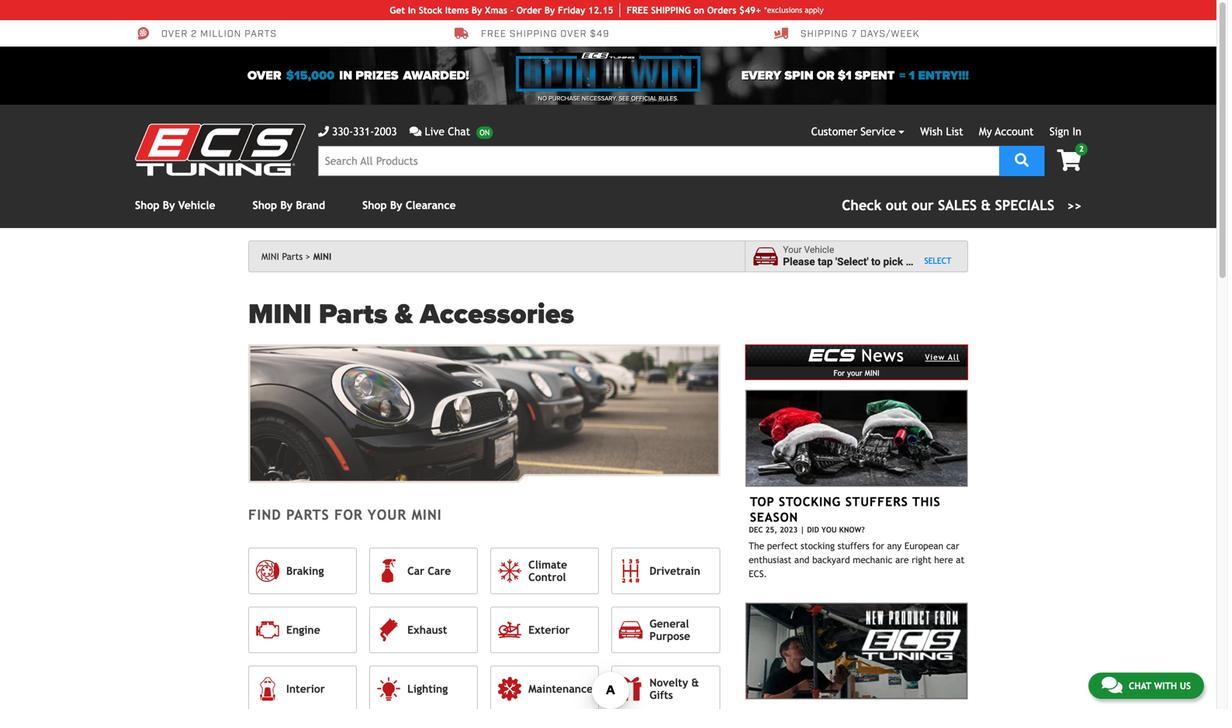 Task type: describe. For each thing, give the bounding box(es) containing it.
clearance
[[406, 199, 456, 211]]

my account link
[[979, 125, 1034, 138]]

1 vertical spatial 2
[[1079, 144, 1084, 153]]

maintenance
[[528, 683, 593, 695]]

brand
[[296, 199, 325, 211]]

exterior link
[[490, 607, 599, 653]]

shop by vehicle link
[[135, 199, 215, 211]]

on
[[694, 5, 704, 16]]

gifts
[[650, 689, 673, 701]]

million
[[200, 28, 241, 40]]

build your own stainless steel exhaust image
[[745, 602, 968, 700]]

shop for shop by brand
[[253, 199, 277, 211]]

chat with us link
[[1088, 672, 1204, 698]]

european
[[905, 540, 944, 551]]

drivetrain
[[650, 565, 700, 577]]

control
[[528, 571, 566, 583]]

please
[[783, 256, 815, 268]]

this
[[912, 495, 941, 509]]

ping
[[670, 5, 691, 16]]

live chat link
[[409, 123, 493, 140]]

exhaust link
[[369, 607, 478, 653]]

parts
[[244, 28, 277, 40]]

mini parts
[[261, 251, 303, 262]]

spin
[[785, 68, 814, 83]]

account
[[995, 125, 1034, 138]]

climate
[[528, 558, 567, 571]]

comments image for live
[[409, 126, 422, 137]]

wish list link
[[920, 125, 963, 138]]

'select'
[[836, 256, 869, 268]]

$15,000
[[286, 68, 335, 83]]

braking link
[[248, 548, 357, 594]]

0 horizontal spatial 2
[[191, 28, 197, 40]]

shop for shop by clearance
[[362, 199, 387, 211]]

shop by clearance link
[[362, 199, 456, 211]]

to
[[871, 256, 881, 268]]

mini parts & accessories
[[248, 298, 574, 331]]

climate control link
[[490, 548, 599, 594]]

orders
[[707, 5, 737, 16]]

for your mini
[[834, 369, 880, 377]]

lighting link
[[369, 666, 478, 709]]

stocking
[[801, 540, 835, 551]]

know?
[[839, 525, 865, 534]]

select link
[[924, 256, 952, 266]]

by for shop by vehicle
[[163, 199, 175, 211]]

in for sign
[[1073, 125, 1082, 138]]

drivetrain link
[[612, 548, 720, 594]]

no
[[538, 95, 547, 102]]

mini for mini parts & accessories
[[248, 298, 312, 331]]

novelty & gifts
[[650, 676, 699, 701]]

*exclusions
[[764, 5, 802, 14]]

over for over $15,000 in prizes
[[247, 68, 281, 83]]

free
[[627, 5, 648, 16]]

accessories
[[420, 298, 574, 331]]

stuffers
[[838, 540, 870, 551]]

330-
[[332, 125, 353, 138]]

right
[[912, 554, 932, 565]]

by right order
[[545, 5, 555, 16]]

braking
[[286, 565, 324, 577]]

over 2 million parts link
[[135, 26, 277, 40]]

perfect
[[767, 540, 798, 551]]

stocking
[[779, 495, 841, 509]]

car care link
[[369, 548, 478, 594]]

live
[[425, 125, 445, 138]]

shipping 7 days/week link
[[774, 26, 920, 40]]

season
[[750, 510, 798, 525]]

no purchase necessary. see official rules .
[[538, 95, 679, 102]]

items
[[445, 5, 469, 16]]

wish list
[[920, 125, 963, 138]]

330-331-2003 link
[[318, 123, 397, 140]]

my
[[979, 125, 992, 138]]

interior
[[286, 683, 325, 695]]

car
[[946, 540, 959, 551]]

car care
[[407, 565, 451, 577]]

shipping
[[510, 28, 557, 40]]

top stocking stuffers this season image
[[745, 389, 968, 487]]

shop by vehicle
[[135, 199, 215, 211]]

mini banner image image
[[248, 344, 720, 483]]

mini for mini parts
[[261, 251, 279, 262]]

shipping 7 days/week
[[801, 28, 920, 40]]

your
[[783, 245, 802, 255]]

find
[[248, 507, 281, 523]]

sales & specials
[[938, 197, 1055, 213]]

shop by brand link
[[253, 199, 325, 211]]

shop by clearance
[[362, 199, 456, 211]]

0 horizontal spatial &
[[395, 298, 413, 331]]

1
[[909, 68, 915, 83]]

view all
[[925, 353, 960, 362]]

$49+
[[739, 5, 761, 16]]

comments image for chat
[[1102, 675, 1123, 693]]

& for novelty
[[692, 676, 699, 689]]

0 horizontal spatial vehicle
[[178, 199, 215, 211]]

top
[[750, 495, 775, 509]]

exterior
[[528, 624, 570, 636]]

331-
[[353, 125, 374, 138]]

25,
[[765, 525, 777, 534]]

over $15,000 in prizes
[[247, 68, 399, 83]]



Task type: vqa. For each thing, say whether or not it's contained in the screenshot.
Car
yes



Task type: locate. For each thing, give the bounding box(es) containing it.
by left xmas
[[472, 5, 482, 16]]

mini for mini
[[313, 251, 332, 262]]

shop for shop by vehicle
[[135, 199, 159, 211]]

chat with us
[[1129, 679, 1191, 690]]

you
[[821, 525, 837, 534]]

0 horizontal spatial over
[[161, 28, 188, 40]]

2 left "million"
[[191, 28, 197, 40]]

0 vertical spatial vehicle
[[178, 199, 215, 211]]

sign in
[[1050, 125, 1082, 138]]

1 vertical spatial parts
[[319, 298, 388, 331]]

phone image
[[318, 126, 329, 137]]

over 2 million parts
[[161, 28, 277, 40]]

mini down shop by brand
[[261, 251, 279, 262]]

mini down news
[[865, 369, 880, 377]]

vehicle up tap on the right top
[[804, 245, 834, 255]]

sales
[[938, 197, 977, 213]]

over
[[161, 28, 188, 40], [247, 68, 281, 83]]

1 vertical spatial comments image
[[1102, 675, 1123, 693]]

spent
[[855, 68, 895, 83]]

ship
[[651, 5, 670, 16]]

0 vertical spatial 2
[[191, 28, 197, 40]]

comments image inside "live chat" link
[[409, 126, 422, 137]]

by down ecs tuning image
[[163, 199, 175, 211]]

mini right 'mini parts' link
[[313, 251, 332, 262]]

0 vertical spatial chat
[[448, 125, 470, 138]]

general purpose link
[[612, 607, 720, 653]]

over
[[560, 28, 587, 40]]

by for shop by clearance
[[390, 199, 402, 211]]

top stocking stuffers this season dec 25, 2023 | did you know? the perfect stocking stuffers for any european car enthusiast and backyard mechanic are right here at ecs.
[[749, 495, 965, 579]]

stuffers
[[845, 495, 908, 509]]

stock
[[419, 5, 442, 16]]

mini parts link
[[261, 251, 310, 262]]

0 horizontal spatial your
[[368, 507, 407, 523]]

your up car care link
[[368, 507, 407, 523]]

-
[[510, 5, 514, 16]]

sign
[[1050, 125, 1069, 138]]

prizes
[[356, 68, 399, 83]]

ecs tuning 'spin to win' contest logo image
[[516, 53, 701, 92]]

1 horizontal spatial vehicle
[[804, 245, 834, 255]]

or
[[817, 68, 835, 83]]

general purpose
[[650, 617, 690, 642]]

parts for mini parts
[[282, 251, 303, 262]]

& for sales
[[981, 197, 991, 213]]

over left "million"
[[161, 28, 188, 40]]

0 vertical spatial your
[[847, 369, 863, 377]]

1 horizontal spatial over
[[247, 68, 281, 83]]

1 horizontal spatial shop
[[253, 199, 277, 211]]

mini up car care
[[412, 507, 442, 523]]

in right sign
[[1073, 125, 1082, 138]]

0 horizontal spatial in
[[408, 5, 416, 16]]

at
[[956, 554, 965, 565]]

0 vertical spatial parts
[[282, 251, 303, 262]]

pick
[[883, 256, 903, 268]]

care
[[428, 565, 451, 577]]

top stocking stuffers this season link
[[750, 495, 941, 525]]

0 vertical spatial comments image
[[409, 126, 422, 137]]

novelty & gifts link
[[612, 666, 720, 709]]

1 vertical spatial chat
[[1129, 679, 1151, 690]]

2 down sign in
[[1079, 144, 1084, 153]]

select
[[924, 256, 952, 266]]

comments image inside chat with us link
[[1102, 675, 1123, 693]]

1 horizontal spatial for
[[872, 540, 884, 551]]

2 horizontal spatial &
[[981, 197, 991, 213]]

7
[[851, 28, 857, 40]]

engine
[[286, 624, 320, 636]]

3 shop from the left
[[362, 199, 387, 211]]

ecs news
[[809, 343, 905, 365]]

live chat
[[425, 125, 470, 138]]

1 vertical spatial for
[[872, 540, 884, 551]]

ecs tuning image
[[135, 124, 306, 176]]

chat left the with
[[1129, 679, 1151, 690]]

0 vertical spatial over
[[161, 28, 188, 40]]

list
[[946, 125, 963, 138]]

free shipping over $49 link
[[455, 26, 610, 40]]

2 vertical spatial &
[[692, 676, 699, 689]]

friday
[[558, 5, 585, 16]]

mini
[[261, 251, 279, 262], [313, 251, 332, 262], [248, 298, 312, 331], [865, 369, 880, 377], [412, 507, 442, 523]]

for inside top stocking stuffers this season dec 25, 2023 | did you know? the perfect stocking stuffers for any european car enthusiast and backyard mechanic are right here at ecs.
[[872, 540, 884, 551]]

every
[[741, 68, 781, 83]]

in right get
[[408, 5, 416, 16]]

330-331-2003
[[332, 125, 397, 138]]

Search text field
[[318, 146, 999, 176]]

for
[[334, 507, 363, 523], [872, 540, 884, 551]]

over down parts
[[247, 68, 281, 83]]

by left brand
[[280, 199, 293, 211]]

customer
[[811, 125, 857, 138]]

0 vertical spatial for
[[334, 507, 363, 523]]

customer service button
[[811, 123, 905, 140]]

search image
[[1015, 153, 1029, 167]]

parts
[[282, 251, 303, 262], [319, 298, 388, 331], [286, 507, 329, 523]]

ecs.
[[749, 568, 767, 579]]

0 horizontal spatial chat
[[448, 125, 470, 138]]

2 horizontal spatial shop
[[362, 199, 387, 211]]

1 shop from the left
[[135, 199, 159, 211]]

entry!!!
[[918, 68, 969, 83]]

see official rules link
[[619, 94, 677, 103]]

service
[[861, 125, 896, 138]]

shopping cart image
[[1057, 149, 1082, 171]]

chat right live
[[448, 125, 470, 138]]

for up braking link
[[334, 507, 363, 523]]

1 horizontal spatial in
[[1073, 125, 1082, 138]]

by for shop by brand
[[280, 199, 293, 211]]

& inside novelty & gifts
[[692, 676, 699, 689]]

by
[[472, 5, 482, 16], [545, 5, 555, 16], [163, 199, 175, 211], [280, 199, 293, 211], [390, 199, 402, 211]]

maintenance link
[[490, 666, 599, 709]]

1 horizontal spatial your
[[847, 369, 863, 377]]

purpose
[[650, 630, 690, 642]]

climate control
[[528, 558, 567, 583]]

mini down mini parts
[[248, 298, 312, 331]]

comments image left live
[[409, 126, 422, 137]]

for up 'mechanic'
[[872, 540, 884, 551]]

find parts for your mini
[[248, 507, 442, 523]]

2 shop from the left
[[253, 199, 277, 211]]

comments image left chat with us on the bottom right of page
[[1102, 675, 1123, 693]]

1 horizontal spatial 2
[[1079, 144, 1084, 153]]

2003
[[374, 125, 397, 138]]

specials
[[995, 197, 1055, 213]]

here
[[934, 554, 953, 565]]

0 horizontal spatial comments image
[[409, 126, 422, 137]]

|
[[800, 525, 805, 534]]

parts for find parts for your mini
[[286, 507, 329, 523]]

1 vertical spatial in
[[1073, 125, 1082, 138]]

0 horizontal spatial for
[[334, 507, 363, 523]]

for
[[834, 369, 845, 377]]

the
[[749, 540, 764, 551]]

1 horizontal spatial chat
[[1129, 679, 1151, 690]]

sales & specials link
[[842, 195, 1082, 216]]

0 vertical spatial in
[[408, 5, 416, 16]]

vehicle inside your vehicle please tap 'select' to pick a vehicle
[[804, 245, 834, 255]]

your right for
[[847, 369, 863, 377]]

purchase
[[549, 95, 580, 102]]

order
[[517, 5, 542, 16]]

1 vertical spatial your
[[368, 507, 407, 523]]

exhaust
[[407, 624, 447, 636]]

xmas
[[485, 5, 507, 16]]

sign in link
[[1050, 125, 1082, 138]]

a
[[906, 256, 911, 268]]

2 vertical spatial parts
[[286, 507, 329, 523]]

in for get
[[408, 5, 416, 16]]

1 vertical spatial over
[[247, 68, 281, 83]]

shop by brand
[[253, 199, 325, 211]]

view
[[925, 353, 945, 362]]

vehicle down ecs tuning image
[[178, 199, 215, 211]]

did
[[807, 525, 819, 534]]

0 horizontal spatial shop
[[135, 199, 159, 211]]

see
[[619, 95, 630, 102]]

1 vertical spatial &
[[395, 298, 413, 331]]

by left clearance
[[390, 199, 402, 211]]

1 horizontal spatial &
[[692, 676, 699, 689]]

1 horizontal spatial comments image
[[1102, 675, 1123, 693]]

rules
[[659, 95, 677, 102]]

get
[[390, 5, 405, 16]]

ecs
[[809, 343, 855, 365]]

0 vertical spatial &
[[981, 197, 991, 213]]

in
[[339, 68, 352, 83]]

us
[[1180, 679, 1191, 690]]

1 vertical spatial vehicle
[[804, 245, 834, 255]]

all
[[948, 353, 960, 362]]

comments image
[[409, 126, 422, 137], [1102, 675, 1123, 693]]

over for over 2 million parts
[[161, 28, 188, 40]]

parts for mini parts & accessories
[[319, 298, 388, 331]]

official
[[631, 95, 657, 102]]



